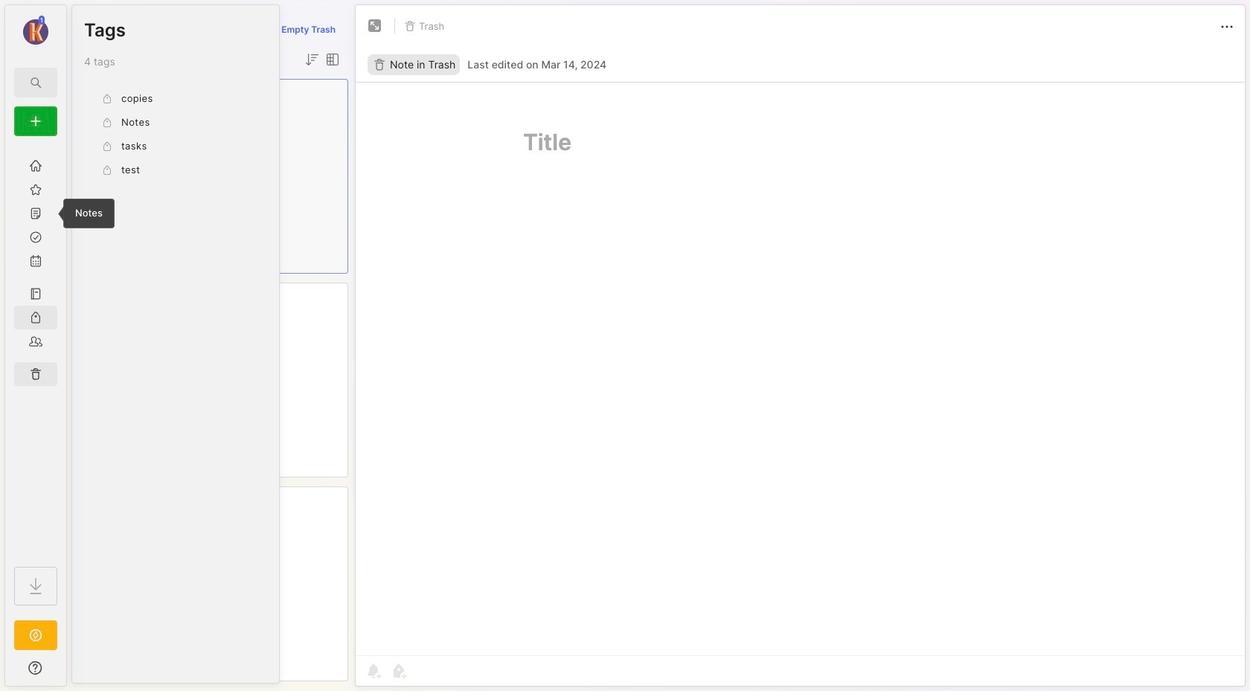 Task type: locate. For each thing, give the bounding box(es) containing it.
home image
[[28, 159, 43, 173]]

Note Editor text field
[[356, 82, 1245, 656]]

row group
[[84, 87, 267, 182]]

tree inside 'main' element
[[5, 145, 66, 554]]

main element
[[0, 0, 71, 691]]

Account field
[[5, 14, 66, 47]]

expand note image
[[366, 17, 384, 35]]

click to expand image
[[65, 664, 76, 682]]

add a reminder image
[[365, 662, 383, 680]]

WHAT'S NEW field
[[5, 656, 66, 680]]

edit search image
[[27, 74, 45, 92]]

tree
[[5, 145, 66, 554]]



Task type: vqa. For each thing, say whether or not it's contained in the screenshot.
row group
yes



Task type: describe. For each thing, give the bounding box(es) containing it.
note window element
[[355, 4, 1246, 687]]

upgrade image
[[27, 627, 45, 645]]

add tag image
[[390, 662, 408, 680]]



